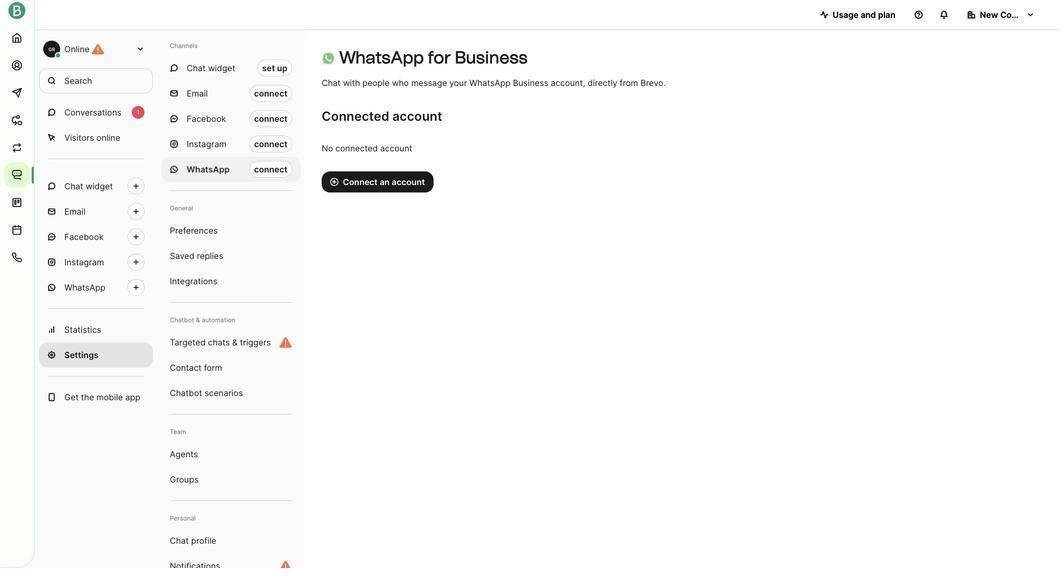 Task type: locate. For each thing, give the bounding box(es) containing it.
1 vertical spatial email
[[64, 206, 85, 217]]

0 vertical spatial chat widget
[[187, 63, 235, 73]]

1 horizontal spatial chat widget
[[187, 63, 235, 73]]

chatbot up targeted
[[170, 316, 194, 324]]

agents link
[[161, 441, 301, 467]]

search link
[[39, 68, 153, 93]]

account inside button
[[392, 177, 425, 187]]

visitors
[[64, 132, 94, 143]]

connect for whatsapp
[[254, 164, 287, 175]]

1 connect from the top
[[254, 88, 287, 99]]

business up chat with people who message your whatsapp business account, directly from brevo.
[[455, 47, 528, 68]]

email up the 'facebook' link
[[64, 206, 85, 217]]

integrations
[[170, 276, 217, 286]]

email
[[187, 88, 208, 99], [64, 206, 85, 217]]

chatbot
[[170, 316, 194, 324], [170, 388, 202, 398]]

connect an account
[[343, 177, 425, 187]]

statistics
[[64, 324, 101, 335]]

chat
[[187, 63, 206, 73], [322, 78, 341, 88], [64, 181, 83, 191], [170, 535, 189, 546]]

2 connect from the top
[[254, 113, 287, 124]]

1 horizontal spatial &
[[232, 337, 238, 348]]

whatsapp down 'instagram' link
[[64, 282, 105, 293]]

chatbot & automation
[[170, 316, 235, 324]]

personal
[[170, 514, 196, 522]]

visitors online
[[64, 132, 120, 143]]

1 vertical spatial &
[[232, 337, 238, 348]]

2 chatbot from the top
[[170, 388, 202, 398]]

account down message
[[392, 109, 442, 124]]

no
[[322, 143, 333, 153]]

account
[[392, 109, 442, 124], [380, 143, 412, 153], [392, 177, 425, 187]]

chat up email link at the left of page
[[64, 181, 83, 191]]

1 vertical spatial business
[[513, 78, 548, 88]]

chat widget up email link at the left of page
[[64, 181, 113, 191]]

widget left set
[[208, 63, 235, 73]]

chat profile
[[170, 535, 216, 546]]

widget
[[208, 63, 235, 73], [86, 181, 113, 191]]

0 horizontal spatial &
[[196, 316, 200, 324]]

& right chats
[[232, 337, 238, 348]]

&
[[196, 316, 200, 324], [232, 337, 238, 348]]

0 horizontal spatial chat widget
[[64, 181, 113, 191]]

account for no connected account
[[380, 143, 412, 153]]

1 vertical spatial chatbot
[[170, 388, 202, 398]]

0 horizontal spatial instagram
[[64, 257, 104, 267]]

whatsapp up people
[[339, 47, 424, 68]]

& inside targeted chats & triggers link
[[232, 337, 238, 348]]

0 vertical spatial facebook
[[187, 113, 226, 124]]

chats
[[208, 337, 230, 348]]

chat profile link
[[161, 528, 301, 553]]

facebook
[[187, 113, 226, 124], [64, 232, 104, 242]]

1 vertical spatial chat widget
[[64, 181, 113, 191]]

account right an
[[392, 177, 425, 187]]

business left account,
[[513, 78, 548, 88]]

1
[[137, 108, 140, 116]]

settings
[[64, 350, 98, 360]]

whatsapp
[[339, 47, 424, 68], [469, 78, 511, 88], [187, 164, 230, 175], [64, 282, 105, 293]]

instagram
[[187, 139, 227, 149], [64, 257, 104, 267]]

facebook link
[[39, 224, 153, 249]]

chat down channels
[[187, 63, 206, 73]]

chatbot down contact
[[170, 388, 202, 398]]

chatbot scenarios
[[170, 388, 243, 398]]

settings link
[[39, 342, 153, 368]]

who
[[392, 78, 409, 88]]

statistics link
[[39, 317, 153, 342]]

1 horizontal spatial facebook
[[187, 113, 226, 124]]

chat widget down channels
[[187, 63, 235, 73]]

1 vertical spatial widget
[[86, 181, 113, 191]]

widget up email link at the left of page
[[86, 181, 113, 191]]

email link
[[39, 199, 153, 224]]

1 horizontal spatial email
[[187, 88, 208, 99]]

usage and plan button
[[812, 4, 904, 25]]

targeted chats & triggers link
[[161, 330, 301, 355]]

an
[[380, 177, 390, 187]]

0 vertical spatial chatbot
[[170, 316, 194, 324]]

0 horizontal spatial facebook
[[64, 232, 104, 242]]

directly
[[588, 78, 617, 88]]

0 vertical spatial widget
[[208, 63, 235, 73]]

for
[[428, 47, 451, 68]]

preferences link
[[161, 218, 301, 243]]

and
[[861, 9, 876, 20]]

2 vertical spatial account
[[392, 177, 425, 187]]

1 vertical spatial account
[[380, 143, 412, 153]]

account for connect an account
[[392, 177, 425, 187]]

chat with people who message your whatsapp business account, directly from brevo.
[[322, 78, 666, 88]]

chat widget
[[187, 63, 235, 73], [64, 181, 113, 191]]

0 vertical spatial business
[[455, 47, 528, 68]]

set
[[262, 63, 275, 73]]

1 horizontal spatial instagram
[[187, 139, 227, 149]]

& left automation
[[196, 316, 200, 324]]

0 vertical spatial &
[[196, 316, 200, 324]]

1 vertical spatial instagram
[[64, 257, 104, 267]]

gr
[[48, 46, 55, 52]]

3 connect from the top
[[254, 139, 287, 149]]

business
[[455, 47, 528, 68], [513, 78, 548, 88]]

email down channels
[[187, 88, 208, 99]]

1 chatbot from the top
[[170, 316, 194, 324]]

0 vertical spatial account
[[392, 109, 442, 124]]

4 connect from the top
[[254, 164, 287, 175]]

connect
[[254, 88, 287, 99], [254, 113, 287, 124], [254, 139, 287, 149], [254, 164, 287, 175]]

account down connected account
[[380, 143, 412, 153]]

usage
[[833, 9, 859, 20]]



Task type: describe. For each thing, give the bounding box(es) containing it.
connect for email
[[254, 88, 287, 99]]

channels
[[170, 42, 198, 50]]

online
[[96, 132, 120, 143]]

conversations
[[64, 107, 122, 118]]

whatsapp up general
[[187, 164, 230, 175]]

connect
[[343, 177, 378, 187]]

usage and plan
[[833, 9, 896, 20]]

general
[[170, 204, 193, 212]]

groups link
[[161, 467, 301, 492]]

contact form
[[170, 362, 222, 373]]

whatsapp image
[[322, 51, 335, 65]]

connected account
[[322, 109, 442, 124]]

0 vertical spatial instagram
[[187, 139, 227, 149]]

0 vertical spatial email
[[187, 88, 208, 99]]

team
[[170, 428, 186, 436]]

app
[[125, 392, 140, 402]]

connect for instagram
[[254, 139, 287, 149]]

company
[[1000, 9, 1039, 20]]

account,
[[551, 78, 585, 88]]

connect for facebook
[[254, 113, 287, 124]]

the
[[81, 392, 94, 402]]

profile
[[191, 535, 216, 546]]

chatbot for chatbot & automation
[[170, 316, 194, 324]]

1 horizontal spatial widget
[[208, 63, 235, 73]]

from
[[620, 78, 638, 88]]

chat down personal
[[170, 535, 189, 546]]

new
[[980, 9, 998, 20]]

connected
[[335, 143, 378, 153]]

search
[[64, 75, 92, 86]]

online
[[64, 44, 90, 54]]

targeted
[[170, 337, 206, 348]]

instagram link
[[39, 249, 153, 275]]

chatbot for chatbot scenarios
[[170, 388, 202, 398]]

get the mobile app link
[[39, 385, 153, 410]]

chatbot scenarios link
[[161, 380, 301, 406]]

automation
[[202, 316, 235, 324]]

saved replies link
[[161, 243, 301, 268]]

form
[[204, 362, 222, 373]]

new company
[[980, 9, 1039, 20]]

integrations link
[[161, 268, 301, 294]]

new company button
[[959, 4, 1043, 25]]

scenarios
[[205, 388, 243, 398]]

replies
[[197, 251, 223, 261]]

agents
[[170, 449, 198, 459]]

preferences
[[170, 225, 218, 236]]

targeted chats & triggers
[[170, 337, 271, 348]]

set up
[[262, 63, 287, 73]]

up
[[277, 63, 287, 73]]

triggers
[[240, 337, 271, 348]]

contact form link
[[161, 355, 301, 380]]

saved
[[170, 251, 194, 261]]

with
[[343, 78, 360, 88]]

groups
[[170, 474, 199, 485]]

your
[[449, 78, 467, 88]]

whatsapp right your
[[469, 78, 511, 88]]

get
[[64, 392, 79, 402]]

whatsapp for business
[[339, 47, 528, 68]]

get the mobile app
[[64, 392, 140, 402]]

whatsapp link
[[39, 275, 153, 300]]

connected
[[322, 109, 389, 124]]

no connected account
[[322, 143, 412, 153]]

connect an account button
[[322, 171, 433, 193]]

instagram inside 'instagram' link
[[64, 257, 104, 267]]

0 horizontal spatial widget
[[86, 181, 113, 191]]

chat left with
[[322, 78, 341, 88]]

1 vertical spatial facebook
[[64, 232, 104, 242]]

saved replies
[[170, 251, 223, 261]]

people
[[362, 78, 390, 88]]

message
[[411, 78, 447, 88]]

visitors online link
[[39, 125, 153, 150]]

0 horizontal spatial email
[[64, 206, 85, 217]]

chat widget link
[[39, 174, 153, 199]]

contact
[[170, 362, 202, 373]]

brevo.
[[641, 78, 666, 88]]

mobile
[[96, 392, 123, 402]]

plan
[[878, 9, 896, 20]]



Task type: vqa. For each thing, say whether or not it's contained in the screenshot.
Hey! Welcome to Brevo Conversations. This is a sample conversation to let you discover our interface – feel free to reply.  What's the next step? Enable the chat widget, Facebook or Instagram to talk with your clie 🇺🇸 United States sample
no



